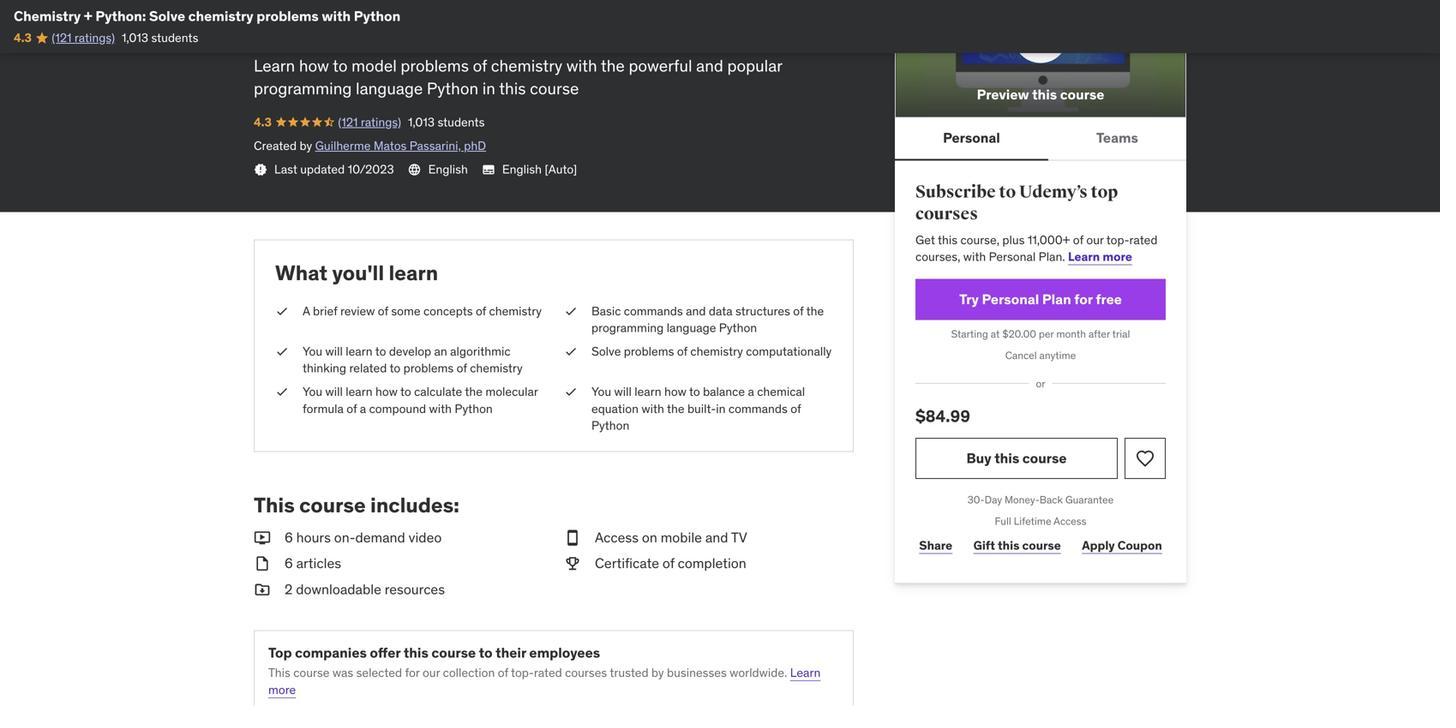 Task type: describe. For each thing, give the bounding box(es) containing it.
0 horizontal spatial 1,013 students
[[122, 30, 198, 45]]

gift this course link
[[970, 529, 1065, 563]]

1 horizontal spatial by
[[652, 666, 664, 681]]

an
[[434, 344, 447, 359]]

6 for 6 hours on-demand video
[[285, 529, 293, 546]]

popular
[[727, 55, 782, 76]]

brief
[[313, 303, 337, 319]]

course up teams
[[1060, 86, 1105, 103]]

1 vertical spatial top-
[[511, 666, 534, 681]]

teams button
[[1049, 118, 1187, 159]]

programming inside chemistry + python: solve chemistry problems with python learn how to model problems of chemistry with the powerful and popular programming language python in this course
[[254, 78, 352, 99]]

matos
[[374, 138, 407, 153]]

calculate
[[414, 384, 462, 400]]

selected
[[356, 666, 402, 681]]

month
[[1057, 328, 1086, 341]]

0 horizontal spatial by
[[300, 138, 312, 153]]

computationally
[[746, 344, 832, 359]]

tv
[[731, 529, 747, 546]]

on-
[[334, 529, 355, 546]]

this for buy
[[995, 450, 1020, 467]]

top- inside get this course, plus 11,000+ of our top-rated courses, with personal plan.
[[1107, 232, 1130, 248]]

guarantee
[[1066, 494, 1114, 507]]

starting at $20.00 per month after trial cancel anytime
[[951, 328, 1130, 362]]

1 horizontal spatial students
[[438, 114, 485, 130]]

small image for certificate
[[564, 555, 581, 574]]

get
[[916, 232, 935, 248]]

last
[[274, 162, 297, 177]]

preview this course button
[[895, 0, 1187, 118]]

powerful
[[629, 55, 692, 76]]

2 vertical spatial personal
[[982, 291, 1039, 308]]

top
[[1091, 182, 1118, 203]]

thinking
[[303, 361, 346, 376]]

+ for chemistry + python: solve chemistry problems with python
[[84, 7, 92, 25]]

get this course, plus 11,000+ of our top-rated courses, with personal plan.
[[916, 232, 1158, 265]]

with inside get this course, plus 11,000+ of our top-rated courses, with personal plan.
[[964, 249, 986, 265]]

this for gift
[[998, 538, 1020, 553]]

python inside you will learn how to balance a chemical equation with the built-in commands of python
[[592, 418, 630, 433]]

guilherme
[[315, 138, 371, 153]]

this right offer
[[404, 644, 429, 662]]

buy
[[967, 450, 992, 467]]

6 hours on-demand video
[[285, 529, 442, 546]]

problems inside the "you will learn to develop an algorithmic thinking related to problems of chemistry"
[[404, 361, 454, 376]]

top companies offer this course to their employees
[[268, 644, 600, 662]]

0 horizontal spatial 4.3
[[14, 30, 32, 45]]

data
[[709, 303, 733, 319]]

algorithmic
[[450, 344, 511, 359]]

hours
[[296, 529, 331, 546]]

personal inside get this course, plus 11,000+ of our top-rated courses, with personal plan.
[[989, 249, 1036, 265]]

tab list containing personal
[[895, 118, 1187, 161]]

apply coupon
[[1082, 538, 1162, 553]]

personal button
[[895, 118, 1049, 159]]

0 horizontal spatial ratings)
[[74, 30, 115, 45]]

courses inside subscribe to udemy's top courses
[[916, 204, 978, 225]]

buy this course button
[[916, 438, 1118, 479]]

chemistry + python: solve chemistry problems with python learn how to model problems of chemistry with the powerful and popular programming language python in this course
[[254, 0, 782, 99]]

demand
[[355, 529, 405, 546]]

0 vertical spatial for
[[1075, 291, 1093, 308]]

30-day money-back guarantee full lifetime access
[[968, 494, 1114, 528]]

you for you will learn how to calculate the molecular formula of a compound with python
[[303, 384, 323, 400]]

certificate
[[595, 555, 659, 573]]

try personal plan for free
[[960, 291, 1122, 308]]

in inside you will learn how to balance a chemical equation with the built-in commands of python
[[716, 401, 726, 417]]

access on mobile and tv
[[595, 529, 747, 546]]

xsmall image for last updated 10/2023
[[254, 163, 268, 177]]

0 horizontal spatial students
[[151, 30, 198, 45]]

plan
[[1043, 291, 1072, 308]]

the inside you will learn how to calculate the molecular formula of a compound with python
[[465, 384, 483, 400]]

back
[[1040, 494, 1063, 507]]

chemistry + python: solve chemistry problems with python
[[14, 7, 401, 25]]

to inside subscribe to udemy's top courses
[[999, 182, 1016, 203]]

1 horizontal spatial 1,013 students
[[408, 114, 485, 130]]

molecular
[[486, 384, 538, 400]]

worldwide.
[[730, 666, 787, 681]]

python inside you will learn how to calculate the molecular formula of a compound with python
[[455, 401, 493, 417]]

preview this course
[[977, 86, 1105, 103]]

learn for subscribe to udemy's top courses
[[1068, 249, 1100, 265]]

share button
[[916, 529, 956, 563]]

2 vertical spatial and
[[706, 529, 728, 546]]

learn more for subscribe to udemy's top courses
[[1068, 249, 1133, 265]]

you'll
[[332, 260, 384, 286]]

subscribe to udemy's top courses
[[916, 182, 1118, 225]]

1 vertical spatial 4.3
[[254, 114, 272, 130]]

course inside chemistry + python: solve chemistry problems with python learn how to model problems of chemistry with the powerful and popular programming language python in this course
[[530, 78, 579, 99]]

xsmall image for you
[[564, 384, 578, 401]]

and inside chemistry + python: solve chemistry problems with python learn how to model problems of chemistry with the powerful and popular programming language python in this course
[[696, 55, 724, 76]]

trusted
[[610, 666, 649, 681]]

1 vertical spatial access
[[595, 529, 639, 546]]

with inside you will learn how to calculate the molecular formula of a compound with python
[[429, 401, 452, 417]]

how for you will learn how to calculate the molecular formula of a compound with python
[[376, 384, 398, 400]]

0 horizontal spatial 1,013
[[122, 30, 148, 45]]

to down develop
[[390, 361, 401, 376]]

what
[[275, 260, 328, 286]]

learn for you will learn how to calculate the molecular formula of a compound with python
[[346, 384, 373, 400]]

model
[[352, 55, 397, 76]]

a
[[303, 303, 310, 319]]

includes:
[[370, 493, 460, 518]]

gift
[[974, 538, 995, 553]]

articles
[[296, 555, 341, 573]]

offer
[[370, 644, 401, 662]]

companies
[[295, 644, 367, 662]]

buy this course
[[967, 450, 1067, 467]]

learn for what you'll learn
[[389, 260, 438, 286]]

small image for 6 articles
[[254, 528, 271, 548]]

10/2023
[[348, 162, 394, 177]]

develop
[[389, 344, 431, 359]]

learn for top companies offer this course to their employees
[[790, 666, 821, 681]]

concepts
[[424, 303, 473, 319]]

to inside you will learn how to balance a chemical equation with the built-in commands of python
[[689, 384, 700, 400]]

related
[[349, 361, 387, 376]]

this course includes:
[[254, 493, 460, 518]]

small image for 2
[[254, 581, 271, 600]]

you will learn to develop an algorithmic thinking related to problems of chemistry
[[303, 344, 523, 376]]

6 articles
[[285, 555, 341, 573]]

of down access on mobile and tv
[[663, 555, 675, 573]]

will for related
[[325, 344, 343, 359]]

xsmall image for a brief review of some concepts of chemistry
[[275, 303, 289, 320]]

completion
[[678, 555, 747, 573]]

our inside get this course, plus 11,000+ of our top-rated courses, with personal plan.
[[1087, 232, 1104, 248]]

last updated 10/2023
[[274, 162, 394, 177]]

xsmall image for solve
[[564, 343, 578, 360]]

chemistry for chemistry + python: solve chemistry problems with python learn how to model problems of chemistry with the powerful and popular programming language python in this course
[[254, 0, 388, 15]]

preview
[[977, 86, 1029, 103]]

formula
[[303, 401, 344, 417]]

this inside chemistry + python: solve chemistry problems with python learn how to model problems of chemistry with the powerful and popular programming language python in this course
[[499, 78, 526, 99]]

some
[[391, 303, 421, 319]]

0 horizontal spatial our
[[423, 666, 440, 681]]

this for this course includes:
[[254, 493, 295, 518]]

course down companies
[[293, 666, 330, 681]]

of right concepts
[[476, 303, 486, 319]]

+ for chemistry + python: solve chemistry problems with python learn how to model problems of chemistry with the powerful and popular programming language python in this course
[[394, 0, 411, 15]]

courses,
[[916, 249, 961, 265]]

day
[[985, 494, 1002, 507]]

small image left 6 articles
[[254, 555, 271, 574]]

1 vertical spatial (121
[[338, 114, 358, 130]]

plan.
[[1039, 249, 1065, 265]]

of inside you will learn how to balance a chemical equation with the built-in commands of python
[[791, 401, 801, 417]]

0 horizontal spatial (121
[[52, 30, 72, 45]]

equation
[[592, 401, 639, 417]]

businesses
[[667, 666, 727, 681]]

11,000+
[[1028, 232, 1070, 248]]

chemistry for chemistry + python: solve chemistry problems with python
[[14, 7, 81, 25]]

0 vertical spatial (121 ratings)
[[52, 30, 115, 45]]

certificate of completion
[[595, 555, 747, 573]]

plus
[[1003, 232, 1025, 248]]

starting
[[951, 328, 988, 341]]

of inside get this course, plus 11,000+ of our top-rated courses, with personal plan.
[[1073, 232, 1084, 248]]

updated
[[300, 162, 345, 177]]

chemistry inside the "you will learn to develop an algorithmic thinking related to problems of chemistry"
[[470, 361, 523, 376]]

xsmall image for you will learn to develop an algorithmic thinking related to problems of chemistry
[[275, 343, 289, 360]]

personal inside button
[[943, 129, 1000, 147]]



Task type: vqa. For each thing, say whether or not it's contained in the screenshot.
Input Your Facebook Username (E.G. Johnsmith).
no



Task type: locate. For each thing, give the bounding box(es) containing it.
small image
[[564, 555, 581, 574], [254, 581, 271, 600]]

0 horizontal spatial rated
[[534, 666, 562, 681]]

to inside you will learn how to calculate the molecular formula of a compound with python
[[400, 384, 411, 400]]

downloadable
[[296, 581, 381, 599]]

course
[[530, 78, 579, 99], [1060, 86, 1105, 103], [1023, 450, 1067, 467], [299, 493, 366, 518], [1023, 538, 1061, 553], [432, 644, 476, 662], [293, 666, 330, 681]]

more down top
[[268, 682, 296, 698]]

balance
[[703, 384, 745, 400]]

python inside basic commands and data structures of the programming language python
[[719, 320, 757, 336]]

try personal plan for free link
[[916, 279, 1166, 320]]

0 vertical spatial learn
[[254, 55, 295, 76]]

personal
[[943, 129, 1000, 147], [989, 249, 1036, 265], [982, 291, 1039, 308]]

cancel
[[1006, 349, 1037, 362]]

top- down top
[[1107, 232, 1130, 248]]

in down balance
[[716, 401, 726, 417]]

by right the trusted at left
[[652, 666, 664, 681]]

1 horizontal spatial +
[[394, 0, 411, 15]]

trial
[[1113, 328, 1130, 341]]

teams
[[1097, 129, 1139, 147]]

0 vertical spatial learn more link
[[1068, 249, 1133, 265]]

2 6 from the top
[[285, 555, 293, 573]]

courses down employees
[[565, 666, 607, 681]]

small image
[[254, 528, 271, 548], [564, 528, 581, 548], [254, 555, 271, 574]]

compound
[[369, 401, 426, 417]]

course up on-
[[299, 493, 366, 518]]

1 vertical spatial learn more link
[[268, 666, 821, 698]]

english
[[428, 162, 468, 177], [502, 162, 542, 177]]

1 horizontal spatial our
[[1087, 232, 1104, 248]]

0 vertical spatial top-
[[1107, 232, 1130, 248]]

programming
[[254, 78, 352, 99], [592, 320, 664, 336]]

0 horizontal spatial learn
[[254, 55, 295, 76]]

how for you will learn how to balance a chemical equation with the built-in commands of python
[[664, 384, 687, 400]]

1 vertical spatial 6
[[285, 555, 293, 573]]

and inside basic commands and data structures of the programming language python
[[686, 303, 706, 319]]

coupon
[[1118, 538, 1162, 553]]

on
[[642, 529, 658, 546]]

top-
[[1107, 232, 1130, 248], [511, 666, 534, 681]]

0 vertical spatial in
[[482, 78, 496, 99]]

learn inside the learn more
[[790, 666, 821, 681]]

0 horizontal spatial programming
[[254, 78, 352, 99]]

of right "structures"
[[793, 303, 804, 319]]

1 horizontal spatial english
[[502, 162, 542, 177]]

you for you will learn to develop an algorithmic thinking related to problems of chemistry
[[303, 344, 323, 359]]

language down model
[[356, 78, 423, 99]]

learn more
[[1068, 249, 1133, 265], [268, 666, 821, 698]]

1 horizontal spatial top-
[[1107, 232, 1130, 248]]

review
[[340, 303, 375, 319]]

courses
[[916, 204, 978, 225], [565, 666, 607, 681]]

1,013 students
[[122, 30, 198, 45], [408, 114, 485, 130]]

a inside you will learn how to balance a chemical equation with the built-in commands of python
[[748, 384, 754, 400]]

a
[[748, 384, 754, 400], [360, 401, 366, 417]]

learn inside the "you will learn to develop an algorithmic thinking related to problems of chemistry"
[[346, 344, 373, 359]]

top
[[268, 644, 292, 662]]

this for get
[[938, 232, 958, 248]]

learn right worldwide.
[[790, 666, 821, 681]]

1 horizontal spatial learn more link
[[1068, 249, 1133, 265]]

1 horizontal spatial 4.3
[[254, 114, 272, 130]]

solve for chemistry + python: solve chemistry problems with python
[[149, 7, 185, 25]]

of down their
[[498, 666, 508, 681]]

0 horizontal spatial +
[[84, 7, 92, 25]]

a inside you will learn how to calculate the molecular formula of a compound with python
[[360, 401, 366, 417]]

1 horizontal spatial small image
[[564, 555, 581, 574]]

the right 'calculate'
[[465, 384, 483, 400]]

by up updated
[[300, 138, 312, 153]]

0 vertical spatial ratings)
[[74, 30, 115, 45]]

for down the top companies offer this course to their employees
[[405, 666, 420, 681]]

0 horizontal spatial access
[[595, 529, 639, 546]]

programming down basic
[[592, 320, 664, 336]]

xsmall image
[[254, 163, 268, 177], [275, 303, 289, 320], [564, 303, 578, 320], [275, 343, 289, 360], [275, 384, 289, 401]]

to left udemy's on the top right
[[999, 182, 1016, 203]]

0 vertical spatial xsmall image
[[564, 343, 578, 360]]

learn down related
[[346, 384, 373, 400]]

rated inside get this course, plus 11,000+ of our top-rated courses, with personal plan.
[[1130, 232, 1158, 248]]

programming up the created
[[254, 78, 352, 99]]

and left data
[[686, 303, 706, 319]]

1 vertical spatial rated
[[534, 666, 562, 681]]

top- down their
[[511, 666, 534, 681]]

this down top
[[268, 666, 291, 681]]

will for formula
[[325, 384, 343, 400]]

english down passarini,
[[428, 162, 468, 177]]

1 vertical spatial xsmall image
[[564, 384, 578, 401]]

commands right basic
[[624, 303, 683, 319]]

more up the free
[[1103, 249, 1133, 265]]

to inside chemistry + python: solve chemistry problems with python learn how to model problems of chemistry with the powerful and popular programming language python in this course
[[333, 55, 348, 76]]

learn inside chemistry + python: solve chemistry problems with python learn how to model problems of chemistry with the powerful and popular programming language python in this course
[[254, 55, 295, 76]]

xsmall image for you will learn how to calculate the molecular formula of a compound with python
[[275, 384, 289, 401]]

resources
[[385, 581, 445, 599]]

0 vertical spatial 1,013 students
[[122, 30, 198, 45]]

solve inside chemistry + python: solve chemistry problems with python learn how to model problems of chemistry with the powerful and popular programming language python in this course
[[525, 0, 597, 15]]

1 horizontal spatial (121
[[338, 114, 358, 130]]

solve problems of chemistry computationally
[[592, 344, 832, 359]]

their
[[496, 644, 526, 662]]

students up phd
[[438, 114, 485, 130]]

access up certificate
[[595, 529, 639, 546]]

chemistry inside chemistry + python: solve chemistry problems with python learn how to model problems of chemistry with the powerful and popular programming language python in this course
[[254, 0, 388, 15]]

1 vertical spatial our
[[423, 666, 440, 681]]

0 vertical spatial 6
[[285, 529, 293, 546]]

of down basic commands and data structures of the programming language python
[[677, 344, 688, 359]]

small image left hours
[[254, 528, 271, 548]]

basic
[[592, 303, 621, 319]]

[auto]
[[545, 162, 577, 177]]

with
[[322, 7, 351, 25], [384, 14, 442, 48], [567, 55, 597, 76], [964, 249, 986, 265], [429, 401, 452, 417], [642, 401, 664, 417]]

1 vertical spatial for
[[405, 666, 420, 681]]

6 for 6 articles
[[285, 555, 293, 573]]

1 6 from the top
[[285, 529, 293, 546]]

will inside you will learn how to calculate the molecular formula of a compound with python
[[325, 384, 343, 400]]

access inside the 30-day money-back guarantee full lifetime access
[[1054, 515, 1087, 528]]

of inside basic commands and data structures of the programming language python
[[793, 303, 804, 319]]

small image left 2
[[254, 581, 271, 600]]

and left popular
[[696, 55, 724, 76]]

1,013 students down chemistry + python: solve chemistry problems with python at the top left of page
[[122, 30, 198, 45]]

to up the compound
[[400, 384, 411, 400]]

free
[[1096, 291, 1122, 308]]

0 vertical spatial 4.3
[[14, 30, 32, 45]]

of down chemical
[[791, 401, 801, 417]]

course language image
[[408, 163, 422, 177]]

students
[[151, 30, 198, 45], [438, 114, 485, 130]]

will inside the "you will learn to develop an algorithmic thinking related to problems of chemistry"
[[325, 344, 343, 359]]

anytime
[[1040, 349, 1076, 362]]

of right formula in the left bottom of the page
[[347, 401, 357, 417]]

0 vertical spatial this
[[254, 493, 295, 518]]

this inside get this course, plus 11,000+ of our top-rated courses, with personal plan.
[[938, 232, 958, 248]]

language inside basic commands and data structures of the programming language python
[[667, 320, 716, 336]]

2 vertical spatial learn
[[790, 666, 821, 681]]

share
[[919, 538, 953, 553]]

4.3
[[14, 30, 32, 45], [254, 114, 272, 130]]

for left the free
[[1075, 291, 1093, 308]]

you up equation at the left of page
[[592, 384, 611, 400]]

how left balance
[[664, 384, 687, 400]]

courses down subscribe
[[916, 204, 978, 225]]

after
[[1089, 328, 1110, 341]]

money-
[[1005, 494, 1040, 507]]

learn more up the free
[[1068, 249, 1133, 265]]

personal down preview
[[943, 129, 1000, 147]]

1 vertical spatial in
[[716, 401, 726, 417]]

this for this course was selected for our collection of top-rated courses trusted by businesses worldwide.
[[268, 666, 291, 681]]

subscribe
[[916, 182, 996, 203]]

a left the compound
[[360, 401, 366, 417]]

python
[[354, 7, 401, 25], [448, 14, 542, 48], [427, 78, 479, 99], [719, 320, 757, 336], [455, 401, 493, 417], [592, 418, 630, 433]]

in up phd
[[482, 78, 496, 99]]

english for english [auto]
[[502, 162, 542, 177]]

more for top companies offer this course to their employees
[[268, 682, 296, 698]]

try
[[960, 291, 979, 308]]

1 vertical spatial language
[[667, 320, 716, 336]]

will up formula in the left bottom of the page
[[325, 384, 343, 400]]

to left their
[[479, 644, 493, 662]]

0 horizontal spatial a
[[360, 401, 366, 417]]

1 horizontal spatial (121 ratings)
[[338, 114, 401, 130]]

you up thinking
[[303, 344, 323, 359]]

2 xsmall image from the top
[[564, 384, 578, 401]]

this right "gift"
[[998, 538, 1020, 553]]

commands inside basic commands and data structures of the programming language python
[[624, 303, 683, 319]]

will up equation at the left of page
[[614, 384, 632, 400]]

1 horizontal spatial learn
[[790, 666, 821, 681]]

1 vertical spatial personal
[[989, 249, 1036, 265]]

and left tv
[[706, 529, 728, 546]]

how inside you will learn how to calculate the molecular formula of a compound with python
[[376, 384, 398, 400]]

with inside you will learn how to balance a chemical equation with the built-in commands of python
[[642, 401, 664, 417]]

you up formula in the left bottom of the page
[[303, 384, 323, 400]]

employees
[[529, 644, 600, 662]]

0 vertical spatial a
[[748, 384, 754, 400]]

1 vertical spatial 1,013
[[408, 114, 435, 130]]

learn more link up the free
[[1068, 249, 1133, 265]]

1 horizontal spatial chemistry
[[254, 0, 388, 15]]

this up 6 articles
[[254, 493, 295, 518]]

learn more down employees
[[268, 666, 821, 698]]

0 horizontal spatial commands
[[624, 303, 683, 319]]

created by guilherme matos passarini, phd
[[254, 138, 486, 153]]

0 horizontal spatial language
[[356, 78, 423, 99]]

1 horizontal spatial learn more
[[1068, 249, 1133, 265]]

1 horizontal spatial rated
[[1130, 232, 1158, 248]]

1 horizontal spatial language
[[667, 320, 716, 336]]

video
[[409, 529, 442, 546]]

xsmall image for basic commands and data structures of the programming language python
[[564, 303, 578, 320]]

course up [auto]
[[530, 78, 579, 99]]

of right 11,000+
[[1073, 232, 1084, 248]]

1 horizontal spatial a
[[748, 384, 754, 400]]

programming inside basic commands and data structures of the programming language python
[[592, 320, 664, 336]]

1 horizontal spatial python:
[[417, 0, 518, 15]]

personal up $20.00
[[982, 291, 1039, 308]]

0 horizontal spatial english
[[428, 162, 468, 177]]

1 horizontal spatial for
[[1075, 291, 1093, 308]]

2 english from the left
[[502, 162, 542, 177]]

1 horizontal spatial commands
[[729, 401, 788, 417]]

learn up some
[[389, 260, 438, 286]]

this course was selected for our collection of top-rated courses trusted by businesses worldwide.
[[268, 666, 787, 681]]

0 horizontal spatial courses
[[565, 666, 607, 681]]

2
[[285, 581, 293, 599]]

2 horizontal spatial learn
[[1068, 249, 1100, 265]]

learn more link down employees
[[268, 666, 821, 698]]

this up english [auto]
[[499, 78, 526, 99]]

2 horizontal spatial how
[[664, 384, 687, 400]]

0 horizontal spatial more
[[268, 682, 296, 698]]

0 vertical spatial courses
[[916, 204, 978, 225]]

solve for chemistry + python: solve chemistry problems with python learn how to model problems of chemistry with the powerful and popular programming language python in this course
[[525, 0, 597, 15]]

chemistry
[[254, 0, 388, 15], [14, 7, 81, 25]]

1 horizontal spatial courses
[[916, 204, 978, 225]]

created
[[254, 138, 297, 153]]

0 horizontal spatial learn more
[[268, 666, 821, 698]]

course up "collection"
[[432, 644, 476, 662]]

udemy's
[[1019, 182, 1088, 203]]

was
[[333, 666, 353, 681]]

you inside you will learn how to calculate the molecular formula of a compound with python
[[303, 384, 323, 400]]

$20.00
[[1003, 328, 1037, 341]]

chemical
[[757, 384, 805, 400]]

python: inside chemistry + python: solve chemistry problems with python learn how to model problems of chemistry with the powerful and popular programming language python in this course
[[417, 0, 518, 15]]

of inside chemistry + python: solve chemistry problems with python learn how to model problems of chemistry with the powerful and popular programming language python in this course
[[473, 55, 487, 76]]

1 horizontal spatial ratings)
[[361, 114, 401, 130]]

1 horizontal spatial how
[[376, 384, 398, 400]]

0 vertical spatial our
[[1087, 232, 1104, 248]]

1,013 down chemistry + python: solve chemistry problems with python at the top left of page
[[122, 30, 148, 45]]

tab list
[[895, 118, 1187, 161]]

language inside chemistry + python: solve chemistry problems with python learn how to model problems of chemistry with the powerful and popular programming language python in this course
[[356, 78, 423, 99]]

access down back
[[1054, 515, 1087, 528]]

1 vertical spatial small image
[[254, 581, 271, 600]]

0 vertical spatial personal
[[943, 129, 1000, 147]]

commands inside you will learn how to balance a chemical equation with the built-in commands of python
[[729, 401, 788, 417]]

a right balance
[[748, 384, 754, 400]]

1 vertical spatial ratings)
[[361, 114, 401, 130]]

learn right plan.
[[1068, 249, 1100, 265]]

full
[[995, 515, 1012, 528]]

xsmall image
[[564, 343, 578, 360], [564, 384, 578, 401]]

english right closed captions icon
[[502, 162, 542, 177]]

learn up related
[[346, 344, 373, 359]]

learn inside you will learn how to calculate the molecular formula of a compound with python
[[346, 384, 373, 400]]

$84.99
[[916, 406, 971, 427]]

learn more for top companies offer this course to their employees
[[268, 666, 821, 698]]

1 vertical spatial programming
[[592, 320, 664, 336]]

0 vertical spatial language
[[356, 78, 423, 99]]

1 horizontal spatial in
[[716, 401, 726, 417]]

of up phd
[[473, 55, 487, 76]]

learn for you will learn to develop an algorithmic thinking related to problems of chemistry
[[346, 344, 373, 359]]

python: for chemistry + python: solve chemistry problems with python learn how to model problems of chemistry with the powerful and popular programming language python in this course
[[417, 0, 518, 15]]

30-
[[968, 494, 985, 507]]

in inside chemistry + python: solve chemistry problems with python learn how to model problems of chemistry with the powerful and popular programming language python in this course
[[482, 78, 496, 99]]

0 horizontal spatial chemistry
[[14, 7, 81, 25]]

0 vertical spatial (121
[[52, 30, 72, 45]]

the inside basic commands and data structures of the programming language python
[[806, 303, 824, 319]]

this up courses,
[[938, 232, 958, 248]]

1 horizontal spatial more
[[1103, 249, 1133, 265]]

learn more link for subscribe to udemy's top courses
[[1068, 249, 1133, 265]]

you inside you will learn how to balance a chemical equation with the built-in commands of python
[[592, 384, 611, 400]]

you inside the "you will learn to develop an algorithmic thinking related to problems of chemistry"
[[303, 344, 323, 359]]

0 vertical spatial students
[[151, 30, 198, 45]]

1,013 students up passarini,
[[408, 114, 485, 130]]

0 horizontal spatial top-
[[511, 666, 534, 681]]

at
[[991, 328, 1000, 341]]

small image left on
[[564, 528, 581, 548]]

ratings)
[[74, 30, 115, 45], [361, 114, 401, 130]]

passarini,
[[410, 138, 461, 153]]

1 horizontal spatial access
[[1054, 515, 1087, 528]]

this for preview
[[1032, 86, 1057, 103]]

closed captions image
[[482, 163, 495, 176]]

how inside you will learn how to balance a chemical equation with the built-in commands of python
[[664, 384, 687, 400]]

0 vertical spatial commands
[[624, 303, 683, 319]]

6 left hours
[[285, 529, 293, 546]]

0 horizontal spatial for
[[405, 666, 420, 681]]

+ inside chemistry + python: solve chemistry problems with python learn how to model problems of chemistry with the powerful and popular programming language python in this course
[[394, 0, 411, 15]]

(121 ratings)
[[52, 30, 115, 45], [338, 114, 401, 130]]

1 vertical spatial a
[[360, 401, 366, 417]]

of down algorithmic
[[457, 361, 467, 376]]

learn up the created
[[254, 55, 295, 76]]

of left some
[[378, 303, 388, 319]]

course down lifetime
[[1023, 538, 1061, 553]]

0 vertical spatial programming
[[254, 78, 352, 99]]

1 vertical spatial (121 ratings)
[[338, 114, 401, 130]]

small image for certificate of completion
[[564, 528, 581, 548]]

python:
[[417, 0, 518, 15], [95, 7, 146, 25]]

to left model
[[333, 55, 348, 76]]

0 vertical spatial and
[[696, 55, 724, 76]]

will for equation
[[614, 384, 632, 400]]

commands down chemical
[[729, 401, 788, 417]]

how inside chemistry + python: solve chemistry problems with python learn how to model problems of chemistry with the powerful and popular programming language python in this course
[[299, 55, 329, 76]]

0 horizontal spatial in
[[482, 78, 496, 99]]

1 english from the left
[[428, 162, 468, 177]]

1 vertical spatial learn
[[1068, 249, 1100, 265]]

the up computationally
[[806, 303, 824, 319]]

0 vertical spatial rated
[[1130, 232, 1158, 248]]

you for you will learn how to balance a chemical equation with the built-in commands of python
[[592, 384, 611, 400]]

learn more link for top companies offer this course to their employees
[[268, 666, 821, 698]]

personal down plus
[[989, 249, 1036, 265]]

you will learn how to balance a chemical equation with the built-in commands of python
[[592, 384, 805, 433]]

a brief review of some concepts of chemistry
[[303, 303, 542, 319]]

1 vertical spatial students
[[438, 114, 485, 130]]

of inside the "you will learn to develop an algorithmic thinking related to problems of chemistry"
[[457, 361, 467, 376]]

of
[[473, 55, 487, 76], [1073, 232, 1084, 248], [378, 303, 388, 319], [476, 303, 486, 319], [793, 303, 804, 319], [677, 344, 688, 359], [457, 361, 467, 376], [347, 401, 357, 417], [791, 401, 801, 417], [663, 555, 675, 573], [498, 666, 508, 681]]

of inside you will learn how to calculate the molecular formula of a compound with python
[[347, 401, 357, 417]]

learn up equation at the left of page
[[635, 384, 662, 400]]

language up solve problems of chemistry computationally
[[667, 320, 716, 336]]

0 horizontal spatial how
[[299, 55, 329, 76]]

this right the buy
[[995, 450, 1020, 467]]

the left 'built-' at the bottom left of the page
[[667, 401, 685, 417]]

1 xsmall image from the top
[[564, 343, 578, 360]]

the inside chemistry + python: solve chemistry problems with python learn how to model problems of chemistry with the powerful and popular programming language python in this course
[[601, 55, 625, 76]]

english for english
[[428, 162, 468, 177]]

0 vertical spatial learn more
[[1068, 249, 1133, 265]]

our right 11,000+
[[1087, 232, 1104, 248]]

course up back
[[1023, 450, 1067, 467]]

to
[[333, 55, 348, 76], [999, 182, 1016, 203], [375, 344, 386, 359], [390, 361, 401, 376], [400, 384, 411, 400], [689, 384, 700, 400], [479, 644, 493, 662]]

learn inside you will learn how to balance a chemical equation with the built-in commands of python
[[635, 384, 662, 400]]

python: for chemistry + python: solve chemistry problems with python
[[95, 7, 146, 25]]

to up 'built-' at the bottom left of the page
[[689, 384, 700, 400]]

our
[[1087, 232, 1104, 248], [423, 666, 440, 681]]

to up related
[[375, 344, 386, 359]]

learn
[[254, 55, 295, 76], [1068, 249, 1100, 265], [790, 666, 821, 681]]

and
[[696, 55, 724, 76], [686, 303, 706, 319], [706, 529, 728, 546]]

0 vertical spatial by
[[300, 138, 312, 153]]

learn for you will learn how to balance a chemical equation with the built-in commands of python
[[635, 384, 662, 400]]

2 downloadable resources
[[285, 581, 445, 599]]

our down the top companies offer this course to their employees
[[423, 666, 440, 681]]

will up thinking
[[325, 344, 343, 359]]

apply coupon button
[[1079, 529, 1166, 563]]

will inside you will learn how to balance a chemical equation with the built-in commands of python
[[614, 384, 632, 400]]

per
[[1039, 328, 1054, 341]]

the left powerful
[[601, 55, 625, 76]]

small image left certificate
[[564, 555, 581, 574]]

0 vertical spatial more
[[1103, 249, 1133, 265]]

more for subscribe to udemy's top courses
[[1103, 249, 1133, 265]]

the inside you will learn how to balance a chemical equation with the built-in commands of python
[[667, 401, 685, 417]]

this right preview
[[1032, 86, 1057, 103]]

6 up 2
[[285, 555, 293, 573]]

1,013 up passarini,
[[408, 114, 435, 130]]

1 vertical spatial this
[[268, 666, 291, 681]]

wishlist image
[[1135, 449, 1156, 469]]

how left model
[[299, 55, 329, 76]]

students down chemistry + python: solve chemistry problems with python at the top left of page
[[151, 30, 198, 45]]

1 vertical spatial learn more
[[268, 666, 821, 698]]



